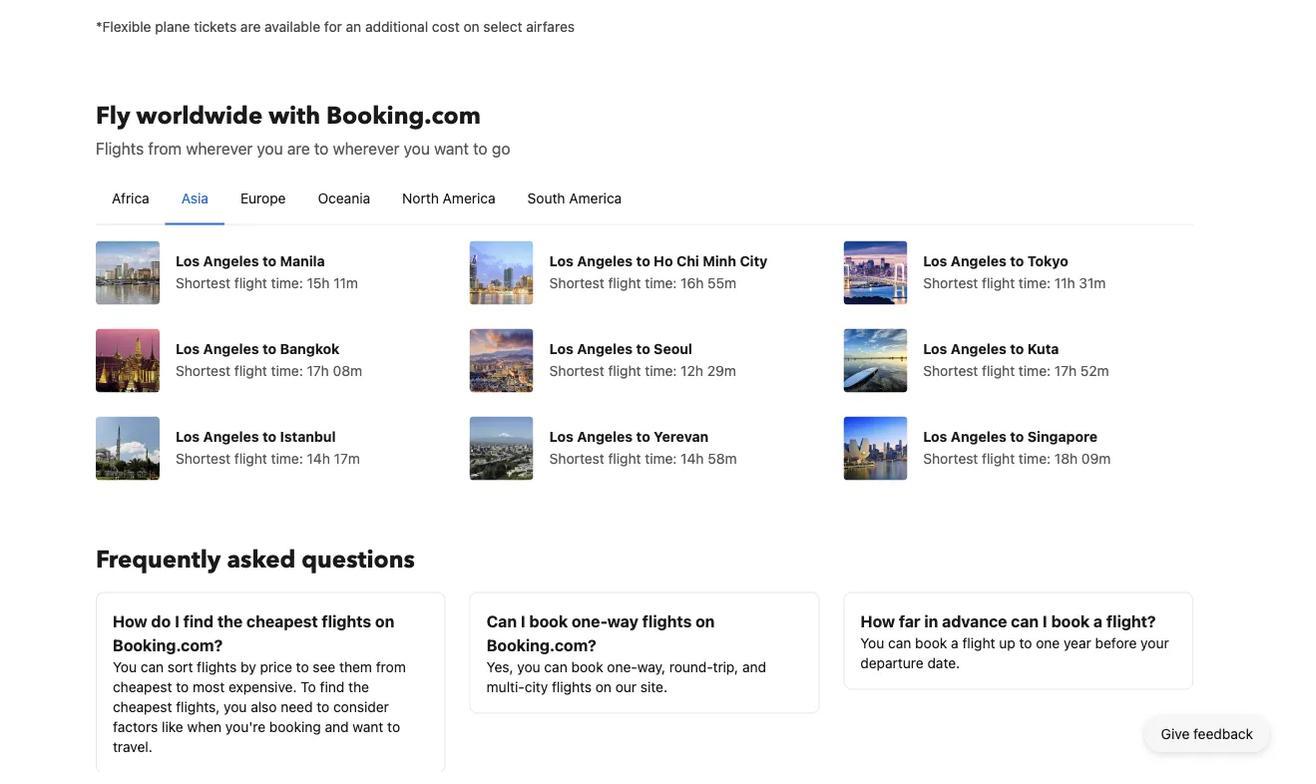 Task type: locate. For each thing, give the bounding box(es) containing it.
to inside los angeles to kuta shortest flight time: 17h 52m
[[1010, 341, 1024, 357]]

los inside los angeles to seoul shortest flight time: 12h 29m
[[550, 341, 574, 357]]

asia button
[[165, 173, 225, 225]]

0 horizontal spatial find
[[183, 612, 214, 631]]

1 17h from the left
[[307, 363, 329, 379]]

how far in advance can i book a flight? you can book a flight up to one year before your departure date.
[[861, 612, 1169, 672]]

09m
[[1082, 451, 1111, 467]]

flight left 18h on the bottom right
[[982, 451, 1015, 467]]

from right them on the left
[[376, 659, 406, 676]]

0 horizontal spatial 17h
[[307, 363, 329, 379]]

flight left 15h
[[234, 275, 267, 291]]

how inside how do i find the cheapest flights on booking.com? you can sort flights by price to see them from cheapest to most expensive. to find the cheapest flights, you also need to consider factors like when you're booking and want to travel.
[[113, 612, 147, 631]]

shortest inside los angeles to singapore shortest flight time: 18h 09m
[[924, 451, 978, 467]]

1 america from the left
[[443, 190, 496, 207]]

angeles inside los angeles to yerevan shortest flight time: 14h 58m
[[577, 429, 633, 445]]

north
[[402, 190, 439, 207]]

can
[[487, 612, 517, 631]]

time: inside los angeles to seoul shortest flight time: 12h 29m
[[645, 363, 677, 379]]

los angeles to tokyo shortest flight time: 11h 31m
[[924, 253, 1106, 291]]

los angeles to bangkok image
[[96, 329, 160, 393]]

are down with
[[287, 139, 310, 158]]

angeles for bangkok
[[203, 341, 259, 357]]

angeles inside los angeles to manila shortest flight time: 15h 11m
[[203, 253, 259, 269]]

0 horizontal spatial 14h
[[307, 451, 330, 467]]

time: inside los angeles to tokyo shortest flight time: 11h 31m
[[1019, 275, 1051, 291]]

flight inside los angeles to yerevan shortest flight time: 14h 58m
[[608, 451, 641, 467]]

0 horizontal spatial i
[[175, 612, 179, 631]]

14h inside los angeles to istanbul shortest flight time: 14h 17m
[[307, 451, 330, 467]]

angeles inside los angeles to ho chi minh city shortest flight time: 16h 55m
[[577, 253, 633, 269]]

the up by
[[217, 612, 243, 631]]

time: left 18h on the bottom right
[[1019, 451, 1051, 467]]

how do i find the cheapest flights on booking.com? you can sort flights by price to see them from cheapest to most expensive. to find the cheapest flights, you also need to consider factors like when you're booking and want to travel.
[[113, 612, 406, 756]]

shortest right los angeles to istanbul image
[[176, 451, 231, 467]]

los inside los angeles to ho chi minh city shortest flight time: 16h 55m
[[550, 253, 574, 269]]

angeles inside los angeles to kuta shortest flight time: 17h 52m
[[951, 341, 1007, 357]]

angeles
[[203, 253, 259, 269], [577, 253, 633, 269], [951, 253, 1007, 269], [203, 341, 259, 357], [577, 341, 633, 357], [951, 341, 1007, 357], [203, 429, 259, 445], [577, 429, 633, 445], [951, 429, 1007, 445]]

los angeles to seoul image
[[470, 329, 534, 393]]

shortest inside los angeles to bangkok shortest flight time: 17h 08m
[[176, 363, 231, 379]]

you up city
[[517, 659, 541, 676]]

cheapest
[[247, 612, 318, 631], [113, 679, 172, 696], [113, 699, 172, 716]]

shortest right los angeles to ho chi minh city image
[[550, 275, 604, 291]]

shortest right los angeles to singapore image
[[924, 451, 978, 467]]

flights right way
[[642, 612, 692, 631]]

to right need
[[317, 699, 330, 716]]

flight inside los angeles to tokyo shortest flight time: 11h 31m
[[982, 275, 1015, 291]]

1 horizontal spatial from
[[376, 659, 406, 676]]

time: down ho
[[645, 275, 677, 291]]

to left singapore
[[1010, 429, 1024, 445]]

find right do
[[183, 612, 214, 631]]

from
[[148, 139, 182, 158], [376, 659, 406, 676]]

2 booking.com? from the left
[[487, 636, 597, 655]]

1 vertical spatial one-
[[607, 659, 637, 676]]

booking.com? inside can i book one-way flights on booking.com? yes, you can book one-way, round-trip, and multi-city flights on our site.
[[487, 636, 597, 655]]

time: for los angeles to singapore shortest flight time: 18h 09m
[[1019, 451, 1051, 467]]

angeles left bangkok
[[203, 341, 259, 357]]

time: down "tokyo"
[[1019, 275, 1051, 291]]

can up city
[[544, 659, 568, 676]]

1 booking.com? from the left
[[113, 636, 223, 655]]

angeles for seoul
[[577, 341, 633, 357]]

17h inside los angeles to kuta shortest flight time: 17h 52m
[[1055, 363, 1077, 379]]

to left seoul
[[636, 341, 650, 357]]

0 vertical spatial and
[[743, 659, 767, 676]]

worldwide
[[136, 100, 263, 133]]

america for south america
[[569, 190, 622, 207]]

0 horizontal spatial america
[[443, 190, 496, 207]]

tab list
[[96, 173, 1194, 227]]

0 horizontal spatial the
[[217, 612, 243, 631]]

from right flights
[[148, 139, 182, 158]]

shortest inside los angeles to seoul shortest flight time: 12h 29m
[[550, 363, 604, 379]]

flight inside los angeles to singapore shortest flight time: 18h 09m
[[982, 451, 1015, 467]]

year
[[1064, 635, 1092, 652]]

can
[[1011, 612, 1039, 631], [888, 635, 912, 652], [141, 659, 164, 676], [544, 659, 568, 676]]

time: for los angeles to tokyo shortest flight time: 11h 31m
[[1019, 275, 1051, 291]]

time: inside los angeles to singapore shortest flight time: 18h 09m
[[1019, 451, 1051, 467]]

angeles left kuta
[[951, 341, 1007, 357]]

1 vertical spatial find
[[320, 679, 345, 696]]

time: inside los angeles to ho chi minh city shortest flight time: 16h 55m
[[645, 275, 677, 291]]

to up to
[[296, 659, 309, 676]]

los inside los angeles to yerevan shortest flight time: 14h 58m
[[550, 429, 574, 445]]

0 vertical spatial you
[[861, 635, 885, 652]]

los right los angeles to tokyo image
[[924, 253, 948, 269]]

1 horizontal spatial a
[[1094, 612, 1103, 631]]

14h for 58m
[[681, 451, 704, 467]]

16h
[[681, 275, 704, 291]]

when
[[187, 719, 222, 736]]

america
[[443, 190, 496, 207], [569, 190, 622, 207]]

flight inside los angeles to istanbul shortest flight time: 14h 17m
[[234, 451, 267, 467]]

round-
[[669, 659, 713, 676]]

to inside how far in advance can i book a flight? you can book a flight up to one year before your departure date.
[[1019, 635, 1032, 652]]

1 horizontal spatial and
[[743, 659, 767, 676]]

from inside fly worldwide with booking.com flights from wherever you are to wherever you want to go
[[148, 139, 182, 158]]

europe button
[[225, 173, 302, 225]]

11h
[[1055, 275, 1076, 291]]

los inside los angeles to bangkok shortest flight time: 17h 08m
[[176, 341, 200, 357]]

angeles for ho
[[577, 253, 633, 269]]

1 horizontal spatial you
[[861, 635, 885, 652]]

shortest inside los angeles to tokyo shortest flight time: 11h 31m
[[924, 275, 978, 291]]

angeles inside los angeles to tokyo shortest flight time: 11h 31m
[[951, 253, 1007, 269]]

i right can
[[521, 612, 526, 631]]

tokyo
[[1028, 253, 1069, 269]]

angeles down europe 'button'
[[203, 253, 259, 269]]

1 vertical spatial are
[[287, 139, 310, 158]]

time: inside los angeles to istanbul shortest flight time: 14h 17m
[[271, 451, 303, 467]]

2 vertical spatial cheapest
[[113, 699, 172, 716]]

before
[[1095, 635, 1137, 652]]

to right the up
[[1019, 635, 1032, 652]]

are inside fly worldwide with booking.com flights from wherever you are to wherever you want to go
[[287, 139, 310, 158]]

1 horizontal spatial want
[[434, 139, 469, 158]]

booking.com? up city
[[487, 636, 597, 655]]

los for los angeles to singapore shortest flight time: 18h 09m
[[924, 429, 948, 445]]

1 horizontal spatial 14h
[[681, 451, 704, 467]]

shortest inside los angeles to istanbul shortest flight time: 14h 17m
[[176, 451, 231, 467]]

los angeles to istanbul shortest flight time: 14h 17m
[[176, 429, 360, 467]]

and
[[743, 659, 767, 676], [325, 719, 349, 736]]

to
[[301, 679, 316, 696]]

12h
[[681, 363, 704, 379]]

yerevan
[[654, 429, 709, 445]]

an
[[346, 18, 361, 35]]

52m
[[1081, 363, 1110, 379]]

0 horizontal spatial how
[[113, 612, 147, 631]]

and inside can i book one-way flights on booking.com? yes, you can book one-way, round-trip, and multi-city flights on our site.
[[743, 659, 767, 676]]

3 i from the left
[[1043, 612, 1048, 631]]

how inside how far in advance can i book a flight? you can book a flight up to one year before your departure date.
[[861, 612, 895, 631]]

you inside how far in advance can i book a flight? you can book a flight up to one year before your departure date.
[[861, 635, 885, 652]]

shortest right los angeles to manila image
[[176, 275, 231, 291]]

to left ho
[[636, 253, 650, 269]]

on
[[464, 18, 480, 35], [375, 612, 395, 631], [696, 612, 715, 631], [596, 679, 612, 696]]

time: inside los angeles to bangkok shortest flight time: 17h 08m
[[271, 363, 303, 379]]

america inside south america button
[[569, 190, 622, 207]]

available
[[265, 18, 320, 35]]

you down the booking.com
[[404, 139, 430, 158]]

time: down manila in the top of the page
[[271, 275, 303, 291]]

way
[[608, 612, 639, 631]]

flights
[[322, 612, 371, 631], [642, 612, 692, 631], [197, 659, 237, 676], [552, 679, 592, 696]]

1 horizontal spatial 17h
[[1055, 363, 1077, 379]]

17h inside los angeles to bangkok shortest flight time: 17h 08m
[[307, 363, 329, 379]]

14h inside los angeles to yerevan shortest flight time: 14h 58m
[[681, 451, 704, 467]]

los right los angeles to manila image
[[176, 253, 200, 269]]

1 horizontal spatial i
[[521, 612, 526, 631]]

angeles left ho
[[577, 253, 633, 269]]

17h for 08m
[[307, 363, 329, 379]]

to left "tokyo"
[[1010, 253, 1024, 269]]

angeles inside los angeles to bangkok shortest flight time: 17h 08m
[[203, 341, 259, 357]]

los inside los angeles to kuta shortest flight time: 17h 52m
[[924, 341, 948, 357]]

want
[[434, 139, 469, 158], [353, 719, 384, 736]]

0 horizontal spatial you
[[113, 659, 137, 676]]

you up 'you're'
[[224, 699, 247, 716]]

shortest
[[176, 275, 231, 291], [550, 275, 604, 291], [924, 275, 978, 291], [176, 363, 231, 379], [550, 363, 604, 379], [924, 363, 978, 379], [176, 451, 231, 467], [550, 451, 604, 467], [924, 451, 978, 467]]

wherever
[[186, 139, 253, 158], [333, 139, 400, 158]]

north america
[[402, 190, 496, 207]]

shortest right los angeles to tokyo image
[[924, 275, 978, 291]]

shortest right los angeles to seoul image
[[550, 363, 604, 379]]

flight left 12h
[[608, 363, 641, 379]]

site.
[[641, 679, 668, 696]]

book
[[529, 612, 568, 631], [1052, 612, 1090, 631], [915, 635, 947, 652], [571, 659, 603, 676]]

17h
[[307, 363, 329, 379], [1055, 363, 1077, 379]]

time: inside los angeles to yerevan shortest flight time: 14h 58m
[[645, 451, 677, 467]]

america right north
[[443, 190, 496, 207]]

plane
[[155, 18, 190, 35]]

flight up los angeles to istanbul shortest flight time: 14h 17m
[[234, 363, 267, 379]]

i inside how far in advance can i book a flight? you can book a flight up to one year before your departure date.
[[1043, 612, 1048, 631]]

0 horizontal spatial booking.com?
[[113, 636, 223, 655]]

time: inside los angeles to kuta shortest flight time: 17h 52m
[[1019, 363, 1051, 379]]

how
[[113, 612, 147, 631], [861, 612, 895, 631]]

to inside los angeles to istanbul shortest flight time: 14h 17m
[[262, 429, 277, 445]]

give
[[1161, 726, 1190, 743]]

to inside los angeles to yerevan shortest flight time: 14h 58m
[[636, 429, 650, 445]]

58m
[[708, 451, 737, 467]]

by
[[241, 659, 256, 676]]

one-
[[572, 612, 608, 631], [607, 659, 637, 676]]

los angeles to manila shortest flight time: 15h 11m
[[176, 253, 358, 291]]

los inside los angeles to manila shortest flight time: 15h 11m
[[176, 253, 200, 269]]

shortest for los angeles to seoul shortest flight time: 12h 29m
[[550, 363, 604, 379]]

time: down 'istanbul'
[[271, 451, 303, 467]]

to down sort
[[176, 679, 189, 696]]

shortest right los angeles to kuta image
[[924, 363, 978, 379]]

flight for los angeles to manila shortest flight time: 15h 11m
[[234, 275, 267, 291]]

a up date.
[[951, 635, 959, 652]]

a up "before"
[[1094, 612, 1103, 631]]

1 vertical spatial you
[[113, 659, 137, 676]]

2 wherever from the left
[[333, 139, 400, 158]]

0 vertical spatial one-
[[572, 612, 608, 631]]

14h down yerevan at the right of the page
[[681, 451, 704, 467]]

to left yerevan at the right of the page
[[636, 429, 650, 445]]

los inside los angeles to singapore shortest flight time: 18h 09m
[[924, 429, 948, 445]]

oceania button
[[302, 173, 386, 225]]

flight inside los angeles to bangkok shortest flight time: 17h 08m
[[234, 363, 267, 379]]

angeles inside los angeles to singapore shortest flight time: 18h 09m
[[951, 429, 1007, 445]]

flight?
[[1107, 612, 1156, 631]]

to left manila in the top of the page
[[262, 253, 277, 269]]

you left sort
[[113, 659, 137, 676]]

want inside how do i find the cheapest flights on booking.com? you can sort flights by price to see them from cheapest to most expensive. to find the cheapest flights, you also need to consider factors like when you're booking and want to travel.
[[353, 719, 384, 736]]

1 horizontal spatial america
[[569, 190, 622, 207]]

1 vertical spatial from
[[376, 659, 406, 676]]

los right los angeles to bangkok "image"
[[176, 341, 200, 357]]

los inside los angeles to istanbul shortest flight time: 14h 17m
[[176, 429, 200, 445]]

flight for los angeles to seoul shortest flight time: 12h 29m
[[608, 363, 641, 379]]

to left bangkok
[[262, 341, 277, 357]]

i up one at the bottom right of page
[[1043, 612, 1048, 631]]

shortest inside los angeles to ho chi minh city shortest flight time: 16h 55m
[[550, 275, 604, 291]]

los right los angeles to istanbul image
[[176, 429, 200, 445]]

time: down yerevan at the right of the page
[[645, 451, 677, 467]]

angeles inside los angeles to istanbul shortest flight time: 14h 17m
[[203, 429, 259, 445]]

go
[[492, 139, 510, 158]]

1 horizontal spatial how
[[861, 612, 895, 631]]

flight up los angeles to singapore shortest flight time: 18h 09m at the right of page
[[982, 363, 1015, 379]]

additional
[[365, 18, 428, 35]]

singapore
[[1028, 429, 1098, 445]]

1 horizontal spatial wherever
[[333, 139, 400, 158]]

0 horizontal spatial a
[[951, 635, 959, 652]]

fly
[[96, 100, 130, 133]]

0 horizontal spatial wherever
[[186, 139, 253, 158]]

wherever down worldwide
[[186, 139, 253, 158]]

europe
[[240, 190, 286, 207]]

booking.com? down do
[[113, 636, 223, 655]]

one
[[1036, 635, 1060, 652]]

2 america from the left
[[569, 190, 622, 207]]

14h down 'istanbul'
[[307, 451, 330, 467]]

to inside los angeles to singapore shortest flight time: 18h 09m
[[1010, 429, 1024, 445]]

1 14h from the left
[[307, 451, 330, 467]]

angeles left yerevan at the right of the page
[[577, 429, 633, 445]]

south
[[528, 190, 565, 207]]

los right los angeles to kuta image
[[924, 341, 948, 357]]

time: down seoul
[[645, 363, 677, 379]]

how left do
[[113, 612, 147, 631]]

17h down bangkok
[[307, 363, 329, 379]]

31m
[[1079, 275, 1106, 291]]

yes,
[[487, 659, 514, 676]]

book left way,
[[571, 659, 603, 676]]

14h
[[307, 451, 330, 467], [681, 451, 704, 467]]

flight inside los angeles to ho chi minh city shortest flight time: 16h 55m
[[608, 275, 641, 291]]

los right los angeles to singapore image
[[924, 429, 948, 445]]

0 vertical spatial the
[[217, 612, 243, 631]]

our
[[616, 679, 637, 696]]

flights up them on the left
[[322, 612, 371, 631]]

time: inside los angeles to manila shortest flight time: 15h 11m
[[271, 275, 303, 291]]

want down consider
[[353, 719, 384, 736]]

los angeles to yerevan shortest flight time: 14h 58m
[[550, 429, 737, 467]]

1 horizontal spatial the
[[348, 679, 369, 696]]

1 horizontal spatial booking.com?
[[487, 636, 597, 655]]

time: down bangkok
[[271, 363, 303, 379]]

flight for los angeles to bangkok shortest flight time: 17h 08m
[[234, 363, 267, 379]]

0 horizontal spatial and
[[325, 719, 349, 736]]

2 14h from the left
[[681, 451, 704, 467]]

0 horizontal spatial from
[[148, 139, 182, 158]]

travel.
[[113, 739, 153, 756]]

to left kuta
[[1010, 341, 1024, 357]]

can inside how do i find the cheapest flights on booking.com? you can sort flights by price to see them from cheapest to most expensive. to find the cheapest flights, you also need to consider factors like when you're booking and want to travel.
[[141, 659, 164, 676]]

17h left 52m
[[1055, 363, 1077, 379]]

angeles inside los angeles to seoul shortest flight time: 12h 29m
[[577, 341, 633, 357]]

need
[[281, 699, 313, 716]]

flight inside los angeles to manila shortest flight time: 15h 11m
[[234, 275, 267, 291]]

flight left 16h
[[608, 275, 641, 291]]

15h
[[307, 275, 330, 291]]

airfares
[[526, 18, 575, 35]]

shortest inside los angeles to kuta shortest flight time: 17h 52m
[[924, 363, 978, 379]]

time:
[[271, 275, 303, 291], [645, 275, 677, 291], [1019, 275, 1051, 291], [271, 363, 303, 379], [645, 363, 677, 379], [1019, 363, 1051, 379], [271, 451, 303, 467], [645, 451, 677, 467], [1019, 451, 1051, 467]]

can inside can i book one-way flights on booking.com? yes, you can book one-way, round-trip, and multi-city flights on our site.
[[544, 659, 568, 676]]

0 vertical spatial are
[[240, 18, 261, 35]]

flight left 11h
[[982, 275, 1015, 291]]

shortest for los angeles to manila shortest flight time: 15h 11m
[[176, 275, 231, 291]]

shortest inside los angeles to manila shortest flight time: 15h 11m
[[176, 275, 231, 291]]

flight inside los angeles to seoul shortest flight time: 12h 29m
[[608, 363, 641, 379]]

los for los angeles to bangkok shortest flight time: 17h 08m
[[176, 341, 200, 357]]

2 horizontal spatial i
[[1043, 612, 1048, 631]]

and down consider
[[325, 719, 349, 736]]

flight left '17m'
[[234, 451, 267, 467]]

i right do
[[175, 612, 179, 631]]

city
[[740, 253, 768, 269]]

booking.com? inside how do i find the cheapest flights on booking.com? you can sort flights by price to see them from cheapest to most expensive. to find the cheapest flights, you also need to consider factors like when you're booking and want to travel.
[[113, 636, 223, 655]]

city
[[525, 679, 548, 696]]

you inside how do i find the cheapest flights on booking.com? you can sort flights by price to see them from cheapest to most expensive. to find the cheapest flights, you also need to consider factors like when you're booking and want to travel.
[[113, 659, 137, 676]]

1 horizontal spatial are
[[287, 139, 310, 158]]

0 vertical spatial find
[[183, 612, 214, 631]]

flight left 58m
[[608, 451, 641, 467]]

you inside how do i find the cheapest flights on booking.com? you can sort flights by price to see them from cheapest to most expensive. to find the cheapest flights, you also need to consider factors like when you're booking and want to travel.
[[224, 699, 247, 716]]

shortest right los angeles to bangkok "image"
[[176, 363, 231, 379]]

america inside north america button
[[443, 190, 496, 207]]

0 vertical spatial from
[[148, 139, 182, 158]]

flight inside los angeles to kuta shortest flight time: 17h 52m
[[982, 363, 1015, 379]]

0 vertical spatial want
[[434, 139, 469, 158]]

book right can
[[529, 612, 568, 631]]

08m
[[333, 363, 362, 379]]

how left far at the bottom of page
[[861, 612, 895, 631]]

2 17h from the left
[[1055, 363, 1077, 379]]

los right los angeles to ho chi minh city image
[[550, 253, 574, 269]]

los right los angeles to seoul image
[[550, 341, 574, 357]]

1 vertical spatial want
[[353, 719, 384, 736]]

want left go
[[434, 139, 469, 158]]

and right trip,
[[743, 659, 767, 676]]

tickets
[[194, 18, 237, 35]]

shortest inside los angeles to yerevan shortest flight time: 14h 58m
[[550, 451, 604, 467]]

1 how from the left
[[113, 612, 147, 631]]

feedback
[[1194, 726, 1254, 743]]

1 vertical spatial a
[[951, 635, 959, 652]]

are
[[240, 18, 261, 35], [287, 139, 310, 158]]

kuta
[[1028, 341, 1059, 357]]

2 how from the left
[[861, 612, 895, 631]]

2 i from the left
[[521, 612, 526, 631]]

for
[[324, 18, 342, 35]]

0 horizontal spatial want
[[353, 719, 384, 736]]

on up round-
[[696, 612, 715, 631]]

flights right city
[[552, 679, 592, 696]]

1 vertical spatial and
[[325, 719, 349, 736]]

can up the up
[[1011, 612, 1039, 631]]

angeles left seoul
[[577, 341, 633, 357]]

los right "los angeles to yerevan" "image"
[[550, 429, 574, 445]]

wherever down the booking.com
[[333, 139, 400, 158]]

angeles for manila
[[203, 253, 259, 269]]

1 i from the left
[[175, 612, 179, 631]]

tab list containing africa
[[96, 173, 1194, 227]]

the up consider
[[348, 679, 369, 696]]

0 vertical spatial a
[[1094, 612, 1103, 631]]

a
[[1094, 612, 1103, 631], [951, 635, 959, 652]]

angeles for istanbul
[[203, 429, 259, 445]]

los for los angeles to istanbul shortest flight time: 14h 17m
[[176, 429, 200, 445]]

shortest for los angeles to bangkok shortest flight time: 17h 08m
[[176, 363, 231, 379]]

are right tickets
[[240, 18, 261, 35]]

los inside los angeles to tokyo shortest flight time: 11h 31m
[[924, 253, 948, 269]]

flights up most
[[197, 659, 237, 676]]



Task type: vqa. For each thing, say whether or not it's contained in the screenshot.
1.7 miles from center subway access
no



Task type: describe. For each thing, give the bounding box(es) containing it.
flight for los angeles to kuta shortest flight time: 17h 52m
[[982, 363, 1015, 379]]

on left our
[[596, 679, 612, 696]]

trip,
[[713, 659, 739, 676]]

time: for los angeles to seoul shortest flight time: 12h 29m
[[645, 363, 677, 379]]

los for los angeles to tokyo shortest flight time: 11h 31m
[[924, 253, 948, 269]]

los for los angeles to kuta shortest flight time: 17h 52m
[[924, 341, 948, 357]]

and inside how do i find the cheapest flights on booking.com? you can sort flights by price to see them from cheapest to most expensive. to find the cheapest flights, you also need to consider factors like when you're booking and want to travel.
[[325, 719, 349, 736]]

los angeles to ho chi minh city shortest flight time: 16h 55m
[[550, 253, 768, 291]]

ho
[[654, 253, 673, 269]]

on right cost
[[464, 18, 480, 35]]

los angeles to seoul shortest flight time: 12h 29m
[[550, 341, 736, 379]]

i inside how do i find the cheapest flights on booking.com? you can sort flights by price to see them from cheapest to most expensive. to find the cheapest flights, you also need to consider factors like when you're booking and want to travel.
[[175, 612, 179, 631]]

booking.com
[[326, 100, 481, 133]]

factors
[[113, 719, 158, 736]]

los for los angeles to yerevan shortest flight time: 14h 58m
[[550, 429, 574, 445]]

angeles for tokyo
[[951, 253, 1007, 269]]

can for on
[[141, 659, 164, 676]]

you for how do i find the cheapest flights on booking.com?
[[113, 659, 137, 676]]

flight inside how far in advance can i book a flight? you can book a flight up to one year before your departure date.
[[963, 635, 996, 652]]

flight for los angeles to singapore shortest flight time: 18h 09m
[[982, 451, 1015, 467]]

1 vertical spatial cheapest
[[113, 679, 172, 696]]

oceania
[[318, 190, 370, 207]]

17h for 52m
[[1055, 363, 1077, 379]]

chi
[[677, 253, 699, 269]]

flight for los angeles to istanbul shortest flight time: 14h 17m
[[234, 451, 267, 467]]

also
[[251, 699, 277, 716]]

angeles for kuta
[[951, 341, 1007, 357]]

1 wherever from the left
[[186, 139, 253, 158]]

los angeles to singapore shortest flight time: 18h 09m
[[924, 429, 1111, 467]]

to inside los angeles to seoul shortest flight time: 12h 29m
[[636, 341, 650, 357]]

17m
[[334, 451, 360, 467]]

*flexible
[[96, 18, 151, 35]]

see
[[313, 659, 336, 676]]

frequently
[[96, 544, 221, 577]]

south america button
[[512, 173, 638, 225]]

18h
[[1055, 451, 1078, 467]]

los angeles to kuta shortest flight time: 17h 52m
[[924, 341, 1110, 379]]

questions
[[302, 544, 415, 577]]

can for a
[[888, 635, 912, 652]]

angeles for singapore
[[951, 429, 1007, 445]]

asia
[[181, 190, 209, 207]]

you inside can i book one-way flights on booking.com? yes, you can book one-way, round-trip, and multi-city flights on our site.
[[517, 659, 541, 676]]

flight for los angeles to tokyo shortest flight time: 11h 31m
[[982, 275, 1015, 291]]

in
[[925, 612, 939, 631]]

los for los angeles to ho chi minh city shortest flight time: 16h 55m
[[550, 253, 574, 269]]

los angeles to ho chi minh city image
[[470, 242, 534, 305]]

to inside los angeles to bangkok shortest flight time: 17h 08m
[[262, 341, 277, 357]]

on inside how do i find the cheapest flights on booking.com? you can sort flights by price to see them from cheapest to most expensive. to find the cheapest flights, you also need to consider factors like when you're booking and want to travel.
[[375, 612, 395, 631]]

minh
[[703, 253, 737, 269]]

istanbul
[[280, 429, 336, 445]]

up
[[999, 635, 1016, 652]]

shortest for los angeles to kuta shortest flight time: 17h 52m
[[924, 363, 978, 379]]

to down with
[[314, 139, 329, 158]]

select
[[483, 18, 522, 35]]

time: for los angeles to kuta shortest flight time: 17h 52m
[[1019, 363, 1051, 379]]

give feedback
[[1161, 726, 1254, 743]]

like
[[162, 719, 183, 736]]

los angeles to manila image
[[96, 242, 160, 305]]

manila
[[280, 253, 325, 269]]

seoul
[[654, 341, 693, 357]]

time: for los angeles to bangkok shortest flight time: 17h 08m
[[271, 363, 303, 379]]

fly worldwide with booking.com flights from wherever you are to wherever you want to go
[[96, 100, 510, 158]]

your
[[1141, 635, 1169, 652]]

do
[[151, 612, 171, 631]]

asked
[[227, 544, 296, 577]]

want inside fly worldwide with booking.com flights from wherever you are to wherever you want to go
[[434, 139, 469, 158]]

shortest for los angeles to istanbul shortest flight time: 14h 17m
[[176, 451, 231, 467]]

north america button
[[386, 173, 512, 225]]

expensive.
[[229, 679, 297, 696]]

them
[[339, 659, 372, 676]]

flight for los angeles to yerevan shortest flight time: 14h 58m
[[608, 451, 641, 467]]

55m
[[708, 275, 737, 291]]

to left go
[[473, 139, 488, 158]]

shortest for los angeles to yerevan shortest flight time: 14h 58m
[[550, 451, 604, 467]]

frequently asked questions
[[96, 544, 415, 577]]

los for los angeles to manila shortest flight time: 15h 11m
[[176, 253, 200, 269]]

shortest for los angeles to singapore shortest flight time: 18h 09m
[[924, 451, 978, 467]]

south america
[[528, 190, 622, 207]]

bangkok
[[280, 341, 340, 357]]

africa
[[112, 190, 149, 207]]

angeles for yerevan
[[577, 429, 633, 445]]

america for north america
[[443, 190, 496, 207]]

how for how do i find the cheapest flights on booking.com?
[[113, 612, 147, 631]]

cost
[[432, 18, 460, 35]]

i inside can i book one-way flights on booking.com? yes, you can book one-way, round-trip, and multi-city flights on our site.
[[521, 612, 526, 631]]

you down with
[[257, 139, 283, 158]]

advance
[[942, 612, 1007, 631]]

los for los angeles to seoul shortest flight time: 12h 29m
[[550, 341, 574, 357]]

time: for los angeles to yerevan shortest flight time: 14h 58m
[[645, 451, 677, 467]]

most
[[193, 679, 225, 696]]

you for how far in advance can i book a flight?
[[861, 635, 885, 652]]

departure
[[861, 655, 924, 672]]

to inside los angeles to tokyo shortest flight time: 11h 31m
[[1010, 253, 1024, 269]]

give feedback button
[[1145, 717, 1270, 753]]

flights,
[[176, 699, 220, 716]]

flights
[[96, 139, 144, 158]]

consider
[[333, 699, 389, 716]]

los angeles to istanbul image
[[96, 417, 160, 481]]

los angeles to singapore image
[[844, 417, 908, 481]]

time: for los angeles to manila shortest flight time: 15h 11m
[[271, 275, 303, 291]]

11m
[[334, 275, 358, 291]]

29m
[[707, 363, 736, 379]]

book up year
[[1052, 612, 1090, 631]]

sort
[[168, 659, 193, 676]]

0 horizontal spatial are
[[240, 18, 261, 35]]

1 horizontal spatial find
[[320, 679, 345, 696]]

los angeles to tokyo image
[[844, 242, 908, 305]]

book down in
[[915, 635, 947, 652]]

to down consider
[[387, 719, 400, 736]]

los angeles to kuta image
[[844, 329, 908, 393]]

los angeles to yerevan image
[[470, 417, 534, 481]]

far
[[899, 612, 921, 631]]

*flexible plane tickets are available for an additional cost on select airfares
[[96, 18, 575, 35]]

to inside los angeles to ho chi minh city shortest flight time: 16h 55m
[[636, 253, 650, 269]]

los angeles to bangkok shortest flight time: 17h 08m
[[176, 341, 362, 379]]

0 vertical spatial cheapest
[[247, 612, 318, 631]]

africa button
[[96, 173, 165, 225]]

1 vertical spatial the
[[348, 679, 369, 696]]

you're
[[225, 719, 266, 736]]

14h for 17m
[[307, 451, 330, 467]]

date.
[[928, 655, 960, 672]]

from inside how do i find the cheapest flights on booking.com? you can sort flights by price to see them from cheapest to most expensive. to find the cheapest flights, you also need to consider factors like when you're booking and want to travel.
[[376, 659, 406, 676]]

booking
[[269, 719, 321, 736]]

how for how far in advance can i book a flight?
[[861, 612, 895, 631]]

multi-
[[487, 679, 525, 696]]

time: for los angeles to istanbul shortest flight time: 14h 17m
[[271, 451, 303, 467]]

shortest for los angeles to tokyo shortest flight time: 11h 31m
[[924, 275, 978, 291]]

to inside los angeles to manila shortest flight time: 15h 11m
[[262, 253, 277, 269]]

with
[[269, 100, 320, 133]]

way,
[[637, 659, 666, 676]]

can for booking.com?
[[544, 659, 568, 676]]



